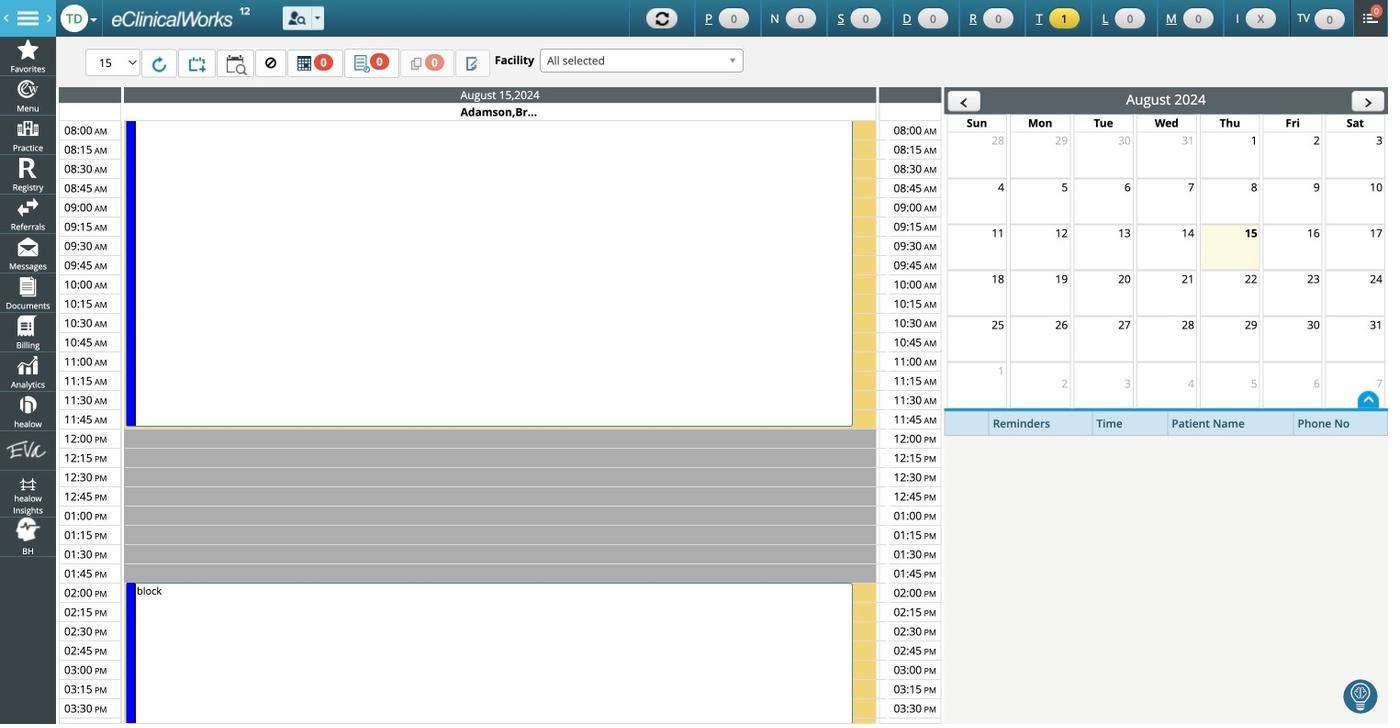 Task type: describe. For each thing, give the bounding box(es) containing it.
bump list image
[[298, 56, 311, 71]]

left single arrow image
[[958, 89, 971, 114]]

rightarrow image
[[4, 15, 9, 24]]

nav image
[[17, 12, 39, 25]]

paste appointment image
[[466, 56, 477, 71]]

appointment search & multiple appointment booking image
[[227, 55, 250, 75]]



Task type: locate. For each thing, give the bounding box(es) containing it.
right single arrow image
[[1362, 89, 1375, 114]]

refresh scheduler image
[[152, 56, 167, 72]]

leftarrow image
[[46, 15, 51, 23]]

copy image
[[410, 56, 422, 71]]

block image
[[265, 57, 276, 68]]

single appointment image
[[188, 56, 206, 72]]



